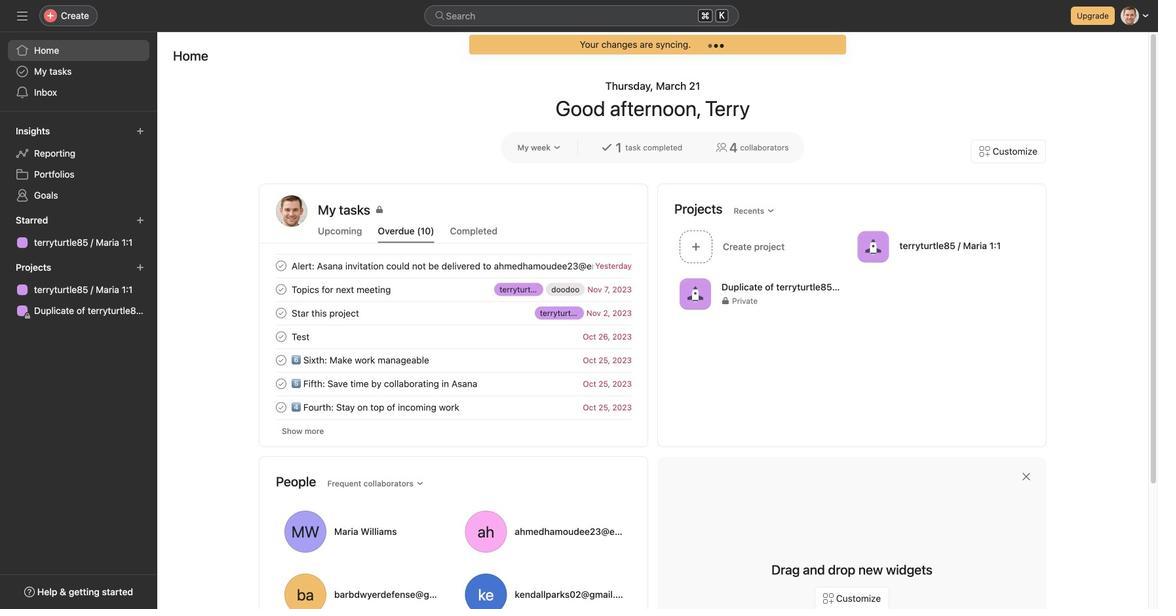 Task type: describe. For each thing, give the bounding box(es) containing it.
4 mark complete checkbox from the top
[[273, 352, 289, 368]]

1 mark complete image from the top
[[273, 258, 289, 274]]

3 mark complete checkbox from the top
[[273, 329, 289, 345]]

4 mark complete image from the top
[[273, 329, 289, 345]]

view profile image
[[276, 195, 308, 227]]

0 vertical spatial rocket image
[[866, 239, 882, 255]]

add items to starred image
[[136, 216, 144, 224]]

Search tasks, projects, and more text field
[[425, 5, 739, 26]]

projects element
[[0, 256, 157, 324]]

global element
[[0, 32, 157, 111]]

new insights image
[[136, 127, 144, 135]]

new project or portfolio image
[[136, 264, 144, 271]]



Task type: locate. For each thing, give the bounding box(es) containing it.
mark complete image
[[273, 258, 289, 274], [273, 282, 289, 297], [273, 305, 289, 321], [273, 329, 289, 345], [273, 352, 289, 368], [273, 376, 289, 392], [273, 400, 289, 415]]

None field
[[425, 5, 739, 26]]

2 vertical spatial mark complete checkbox
[[273, 400, 289, 415]]

0 horizontal spatial rocket image
[[688, 286, 704, 302]]

3 mark complete checkbox from the top
[[273, 400, 289, 415]]

3 mark complete image from the top
[[273, 305, 289, 321]]

rocket image
[[866, 239, 882, 255], [688, 286, 704, 302]]

1 vertical spatial rocket image
[[688, 286, 704, 302]]

Mark complete checkbox
[[273, 282, 289, 297], [273, 376, 289, 392], [273, 400, 289, 415]]

1 horizontal spatial rocket image
[[866, 239, 882, 255]]

starred element
[[0, 209, 157, 256]]

2 mark complete image from the top
[[273, 282, 289, 297]]

dismiss image
[[1022, 471, 1032, 482]]

1 vertical spatial mark complete checkbox
[[273, 376, 289, 392]]

Mark complete checkbox
[[273, 258, 289, 274], [273, 305, 289, 321], [273, 329, 289, 345], [273, 352, 289, 368]]

1 mark complete checkbox from the top
[[273, 282, 289, 297]]

1 mark complete checkbox from the top
[[273, 258, 289, 274]]

list item
[[675, 227, 853, 267], [260, 254, 648, 278], [260, 278, 648, 301], [260, 301, 648, 325], [260, 325, 648, 349], [260, 349, 648, 372], [260, 372, 648, 396], [260, 396, 648, 419]]

6 mark complete image from the top
[[273, 376, 289, 392]]

2 mark complete checkbox from the top
[[273, 376, 289, 392]]

7 mark complete image from the top
[[273, 400, 289, 415]]

2 mark complete checkbox from the top
[[273, 305, 289, 321]]

hide sidebar image
[[17, 10, 28, 21]]

insights element
[[0, 119, 157, 209]]

0 vertical spatial mark complete checkbox
[[273, 282, 289, 297]]

5 mark complete image from the top
[[273, 352, 289, 368]]



Task type: vqa. For each thing, say whether or not it's contained in the screenshot.
first Mark complete option from left
no



